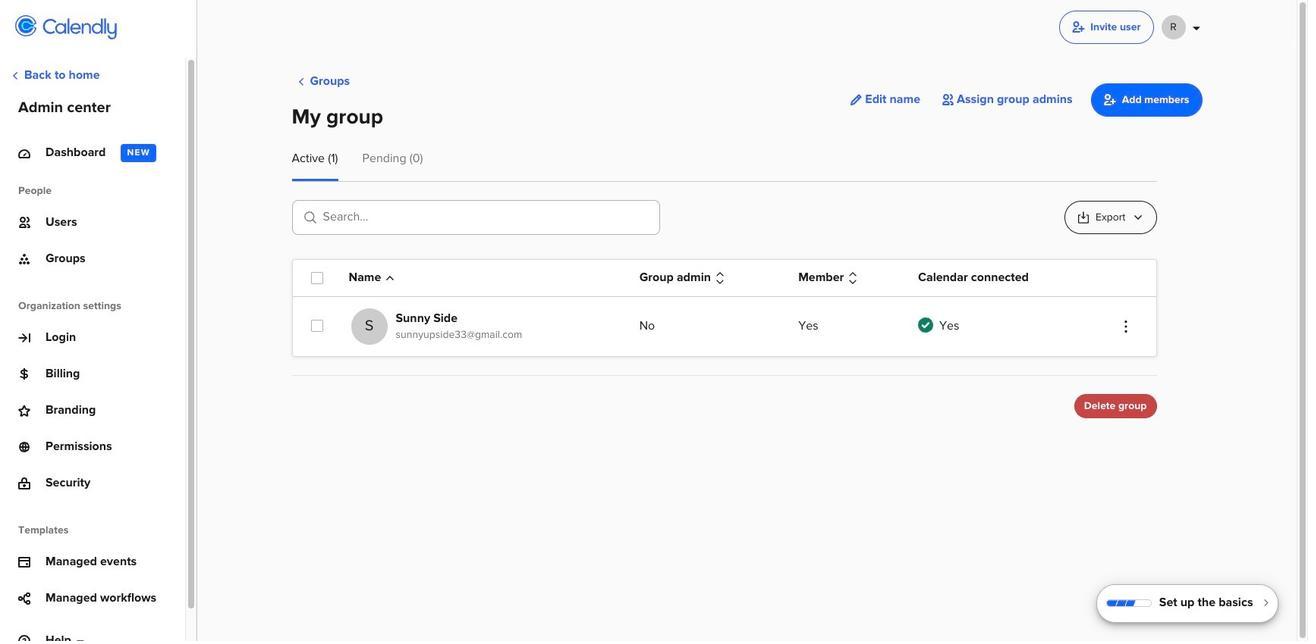 Task type: vqa. For each thing, say whether or not it's contained in the screenshot.
Add a location for it to show here's Add
no



Task type: locate. For each thing, give the bounding box(es) containing it.
main navigation element
[[0, 0, 197, 642]]

None search field
[[292, 200, 660, 241]]

calendly image
[[42, 18, 117, 39]]



Task type: describe. For each thing, give the bounding box(es) containing it.
Search... field
[[292, 200, 660, 235]]



